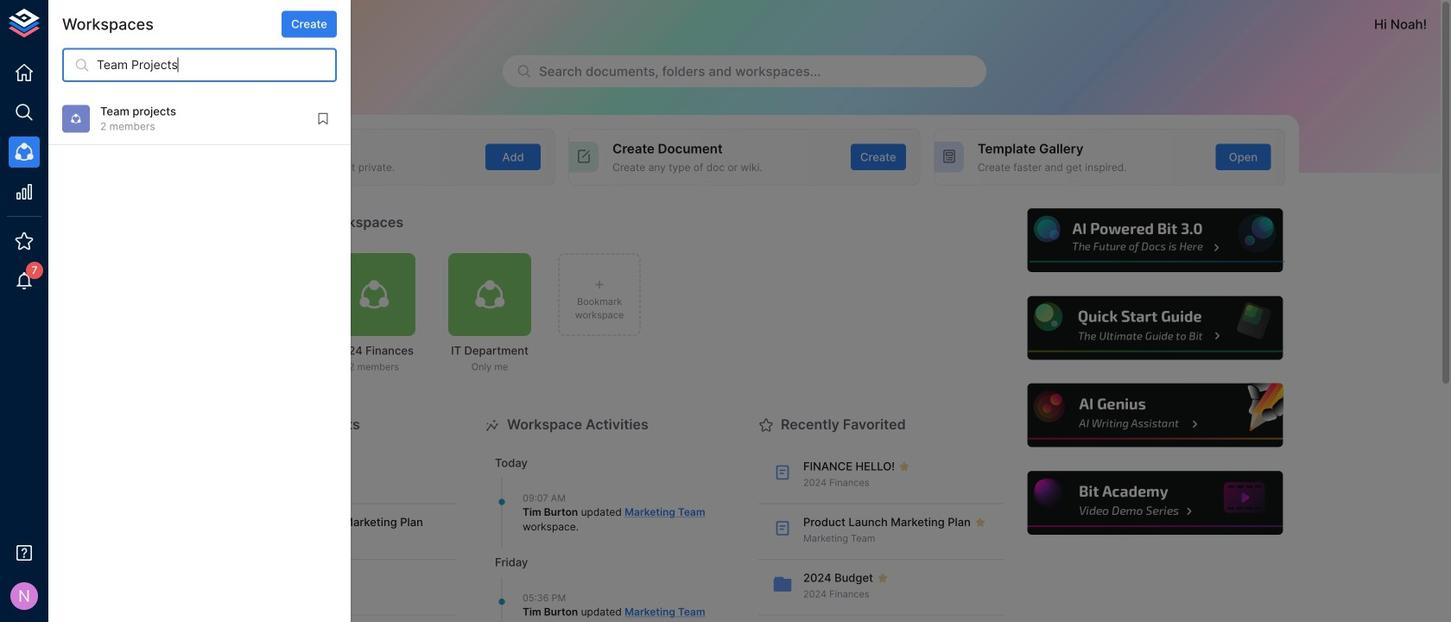 Task type: describe. For each thing, give the bounding box(es) containing it.
4 help image from the top
[[1026, 469, 1286, 537]]

bookmark image
[[315, 111, 331, 127]]

3 help image from the top
[[1026, 381, 1286, 450]]

2 help image from the top
[[1026, 294, 1286, 362]]

Search Workspaces... text field
[[97, 48, 337, 82]]



Task type: vqa. For each thing, say whether or not it's contained in the screenshot.
tab list at top
no



Task type: locate. For each thing, give the bounding box(es) containing it.
help image
[[1026, 206, 1286, 275], [1026, 294, 1286, 362], [1026, 381, 1286, 450], [1026, 469, 1286, 537]]

1 help image from the top
[[1026, 206, 1286, 275]]



